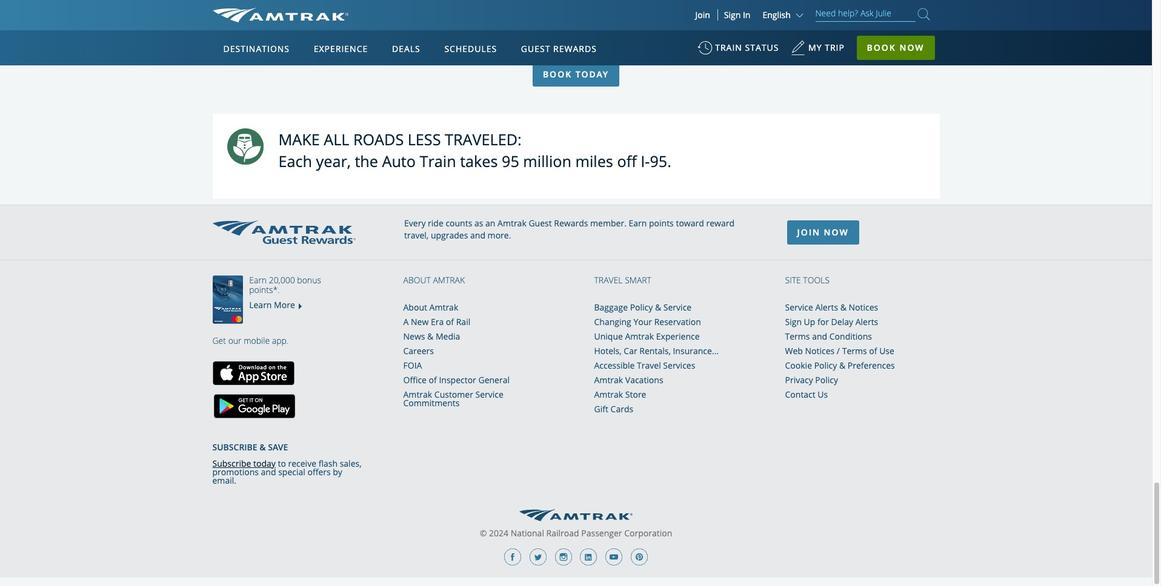Task type: locate. For each thing, give the bounding box(es) containing it.
amtrak
[[498, 217, 527, 229], [433, 274, 465, 286], [430, 302, 459, 313], [625, 331, 654, 342], [595, 375, 623, 386], [404, 389, 432, 401], [595, 389, 623, 401]]

gift cards link
[[595, 404, 634, 415]]

2 horizontal spatial and
[[813, 331, 828, 342]]

my trip
[[809, 42, 845, 53]]

reward
[[707, 217, 735, 229]]

today
[[253, 458, 276, 470]]

1 vertical spatial experience
[[657, 331, 700, 342]]

20,000
[[269, 274, 295, 286]]

amtrak image up destinations
[[213, 8, 348, 22]]

Please enter your search item search field
[[816, 6, 916, 22]]

service up reservation
[[664, 302, 692, 313]]

2 horizontal spatial learn more
[[643, 6, 692, 18]]

cookie
[[786, 360, 813, 372]]

sign left the in
[[724, 9, 741, 21]]

book today
[[543, 68, 609, 80]]

1 vertical spatial join
[[798, 227, 821, 238]]

join inside footer
[[798, 227, 821, 238]]

1 vertical spatial policy
[[815, 360, 838, 372]]

learn up destinations
[[275, 6, 299, 18]]

baggage
[[595, 302, 628, 313]]

of right office
[[429, 375, 437, 386]]

book
[[543, 68, 572, 80]]

0 horizontal spatial service
[[476, 389, 504, 401]]

application
[[258, 101, 549, 271]]

0 horizontal spatial amtrak image
[[213, 8, 348, 22]]

amtrak customer service commitments link
[[404, 389, 504, 409]]

0 horizontal spatial up
[[804, 316, 816, 328]]

english
[[763, 9, 791, 21]]

learn more link
[[269, 6, 329, 18], [455, 6, 516, 18], [637, 6, 698, 18], [249, 299, 295, 311]]

more down 20,000
[[274, 299, 295, 311]]

95.
[[650, 151, 672, 171]]

1 horizontal spatial learn more
[[461, 6, 510, 18]]

1 vertical spatial about
[[404, 302, 427, 313]]

0 vertical spatial and
[[471, 230, 486, 241]]

1 horizontal spatial amtrak image
[[520, 510, 633, 522]]

1 horizontal spatial service
[[664, 302, 692, 313]]

travel inside the baggage policy & service changing your reservation unique amtrak experience hotels, car rentals, insurance... accessible travel services amtrak vacations amtrak store gift cards
[[637, 360, 661, 372]]

0 horizontal spatial notices
[[806, 345, 835, 357]]

delay
[[832, 316, 854, 328]]

counts
[[446, 217, 473, 229]]

up up book
[[858, 6, 870, 18]]

1 vertical spatial guest
[[529, 217, 552, 229]]

ride
[[428, 217, 444, 229]]

0 horizontal spatial join
[[696, 9, 711, 21]]

subscribe today
[[213, 458, 276, 470]]

banner containing join
[[0, 0, 1153, 280]]

earn left points
[[629, 217, 647, 229]]

travel up "vacations"
[[637, 360, 661, 372]]

sign up trip
[[838, 6, 856, 18]]

more left sign in button
[[670, 6, 692, 18]]

now
[[824, 227, 849, 238]]

1 horizontal spatial travel
[[637, 360, 661, 372]]

new
[[411, 316, 429, 328]]

1 horizontal spatial earn
[[629, 217, 647, 229]]

my
[[809, 42, 823, 53]]

up left for
[[804, 316, 816, 328]]

1 vertical spatial amtrak image
[[520, 510, 633, 522]]

subscribe & save
[[213, 442, 288, 453]]

1 horizontal spatial experience
[[657, 331, 700, 342]]

policy up your
[[630, 302, 653, 313]]

and inside service alerts & notices sign up for delay alerts terms and conditions web notices / terms of use cookie policy & preferences privacy policy contact us
[[813, 331, 828, 342]]

of right era
[[446, 316, 454, 328]]

amtrak image up © 2024 national railroad passenger corporation
[[520, 510, 633, 522]]

about amtrak
[[404, 274, 465, 286]]

guest inside popup button
[[521, 43, 551, 55]]

general
[[479, 375, 510, 386]]

cookie policy & preferences link
[[786, 360, 895, 372]]

1 vertical spatial of
[[870, 345, 878, 357]]

2 horizontal spatial of
[[870, 345, 878, 357]]

rewards inside every ride counts as an amtrak guest rewards member. earn points toward reward travel, upgrades and more.
[[554, 217, 588, 229]]

sign for sign up
[[838, 6, 856, 18]]

contact
[[786, 389, 816, 401]]

your
[[634, 316, 652, 328]]

search icon image
[[918, 6, 930, 22]]

earn inside every ride counts as an amtrak guest rewards member. earn points toward reward travel, upgrades and more.
[[629, 217, 647, 229]]

join
[[696, 9, 711, 21], [798, 227, 821, 238]]

and
[[471, 230, 486, 241], [813, 331, 828, 342], [261, 467, 276, 478]]

smart
[[625, 274, 652, 286]]

amtrak down office
[[404, 389, 432, 401]]

make all roads less traveled: each year, the auto train takes 95 million miles off i-95.
[[279, 129, 672, 171]]

office of inspector general link
[[404, 375, 510, 386]]

policy
[[630, 302, 653, 313], [815, 360, 838, 372], [816, 375, 839, 386]]

destinations button
[[219, 32, 295, 66]]

amtrak up era
[[430, 302, 459, 313]]

& inside "about amtrak a new era of rail news & media careers foia office of inspector general amtrak customer service commitments"
[[428, 331, 434, 342]]

footer containing every ride counts as an amtrak guest rewards member. earn points toward reward travel, upgrades and more.
[[0, 205, 1153, 578]]

amtrak down accessible
[[595, 375, 623, 386]]

& up changing your reservation link
[[655, 302, 662, 313]]

amtrak image
[[213, 8, 348, 22], [520, 510, 633, 522]]

insurance...
[[673, 345, 719, 357]]

2 about from the top
[[404, 302, 427, 313]]

0 horizontal spatial and
[[261, 467, 276, 478]]

0 vertical spatial amtrak image
[[213, 8, 348, 22]]

terms
[[786, 331, 810, 342], [843, 345, 867, 357]]

0 vertical spatial travel
[[595, 274, 623, 286]]

our
[[228, 335, 242, 347]]

0 vertical spatial guest
[[521, 43, 551, 55]]

1 vertical spatial travel
[[637, 360, 661, 372]]

about up new
[[404, 302, 427, 313]]

earn left 20,000
[[249, 274, 267, 286]]

accessible
[[595, 360, 635, 372]]

sign up web
[[786, 316, 802, 328]]

guest rewards button
[[516, 32, 602, 66]]

sign
[[838, 6, 856, 18], [724, 9, 741, 21], [786, 316, 802, 328]]

join now
[[798, 227, 849, 238]]

& up 'delay'
[[841, 302, 847, 313]]

make
[[279, 129, 320, 149]]

0 vertical spatial up
[[858, 6, 870, 18]]

up inside service alerts & notices sign up for delay alerts terms and conditions web notices / terms of use cookie policy & preferences privacy policy contact us
[[804, 316, 816, 328]]

sign for sign in
[[724, 9, 741, 21]]

and down as
[[471, 230, 486, 241]]

of left use
[[870, 345, 878, 357]]

learn up schedules link
[[461, 6, 486, 18]]

travel,
[[404, 230, 429, 241]]

careers
[[404, 345, 434, 357]]

more up experience popup button
[[301, 6, 323, 18]]

1 vertical spatial terms
[[843, 345, 867, 357]]

rewards left the member.
[[554, 217, 588, 229]]

1 vertical spatial rewards
[[554, 217, 588, 229]]

baggage policy & service changing your reservation unique amtrak experience hotels, car rentals, insurance... accessible travel services amtrak vacations amtrak store gift cards
[[595, 302, 719, 415]]

amtrak up the more. at the top of the page
[[498, 217, 527, 229]]

service down general on the bottom left of the page
[[476, 389, 504, 401]]

privacy policy link
[[786, 375, 839, 386]]

about inside "about amtrak a new era of rail news & media careers foia office of inspector general amtrak customer service commitments"
[[404, 302, 427, 313]]

guest right an
[[529, 217, 552, 229]]

app.
[[272, 335, 289, 347]]

0 horizontal spatial terms
[[786, 331, 810, 342]]

1 horizontal spatial and
[[471, 230, 486, 241]]

0 vertical spatial alerts
[[816, 302, 839, 313]]

1 vertical spatial and
[[813, 331, 828, 342]]

2 horizontal spatial service
[[786, 302, 814, 313]]

1 horizontal spatial join
[[798, 227, 821, 238]]

receive
[[288, 458, 317, 470]]

experience
[[314, 43, 368, 55], [657, 331, 700, 342]]

learn down the points*.
[[249, 299, 272, 311]]

million
[[523, 151, 572, 171]]

policy up 'us'
[[816, 375, 839, 386]]

1 horizontal spatial up
[[858, 6, 870, 18]]

0 vertical spatial of
[[446, 316, 454, 328]]

1 vertical spatial alerts
[[856, 316, 879, 328]]

0 vertical spatial rewards
[[554, 43, 597, 55]]

1 vertical spatial up
[[804, 316, 816, 328]]

service down site
[[786, 302, 814, 313]]

reservation
[[655, 316, 701, 328]]

join now link
[[787, 220, 860, 245]]

join left sign in
[[696, 9, 711, 21]]

every ride counts as an amtrak guest rewards member. earn points toward reward travel, upgrades and more.
[[404, 217, 735, 241]]

1 about from the top
[[404, 274, 431, 286]]

0 horizontal spatial experience
[[314, 43, 368, 55]]

0 vertical spatial about
[[404, 274, 431, 286]]

service alerts & notices sign up for delay alerts terms and conditions web notices / terms of use cookie policy & preferences privacy policy contact us
[[786, 302, 895, 401]]

sign in button
[[724, 9, 751, 21]]

an
[[486, 217, 496, 229]]

sign inside banner
[[724, 9, 741, 21]]

banner
[[0, 0, 1153, 280]]

0 vertical spatial earn
[[629, 217, 647, 229]]

terms up web
[[786, 331, 810, 342]]

regions map image
[[258, 101, 549, 271]]

1 vertical spatial earn
[[249, 274, 267, 286]]

0 horizontal spatial of
[[429, 375, 437, 386]]

passenger
[[582, 528, 622, 540]]

2 vertical spatial and
[[261, 467, 276, 478]]

about up about amtrak link
[[404, 274, 431, 286]]

schedules
[[445, 43, 497, 55]]

join left now
[[798, 227, 821, 238]]

terms down conditions
[[843, 345, 867, 357]]

policy inside the baggage policy & service changing your reservation unique amtrak experience hotels, car rentals, insurance... accessible travel services amtrak vacations amtrak store gift cards
[[630, 302, 653, 313]]

notices up 'delay'
[[849, 302, 879, 313]]

0 vertical spatial join
[[696, 9, 711, 21]]

and down for
[[813, 331, 828, 342]]

travel up the baggage
[[595, 274, 623, 286]]

amtrak on twitter image
[[530, 549, 547, 566]]

travel smart
[[595, 274, 652, 286]]

0 horizontal spatial sign
[[724, 9, 741, 21]]

and left to at bottom
[[261, 467, 276, 478]]

sign up for delay alerts link
[[786, 316, 879, 328]]

0 vertical spatial policy
[[630, 302, 653, 313]]

web notices / terms of use link
[[786, 345, 895, 357]]

rewards up 'book today'
[[554, 43, 597, 55]]

roads
[[353, 129, 404, 149]]

learn more
[[275, 6, 323, 18], [461, 6, 510, 18], [643, 6, 692, 18]]

& down web notices / terms of use link
[[840, 360, 846, 372]]

amtrak on instagram image
[[555, 549, 572, 566]]

alerts up for
[[816, 302, 839, 313]]

footer
[[0, 205, 1153, 578], [213, 419, 367, 487]]

0 horizontal spatial earn
[[249, 274, 267, 286]]

notices down terms and conditions link
[[806, 345, 835, 357]]

train
[[420, 151, 456, 171]]

policy down /
[[815, 360, 838, 372]]

points*.
[[249, 284, 280, 296]]

train status
[[716, 42, 779, 53]]

to
[[278, 458, 286, 470]]

0 vertical spatial notices
[[849, 302, 879, 313]]

join inside banner
[[696, 9, 711, 21]]

earn inside earn 20,000 bonus points*. learn more
[[249, 274, 267, 286]]

off
[[618, 151, 637, 171]]

flash
[[319, 458, 338, 470]]

era
[[431, 316, 444, 328]]

1 horizontal spatial sign
[[786, 316, 802, 328]]

up
[[858, 6, 870, 18], [804, 316, 816, 328]]

my trip button
[[791, 36, 845, 66]]

2 horizontal spatial sign
[[838, 6, 856, 18]]

& down a new era of rail link
[[428, 331, 434, 342]]

amtrak down your
[[625, 331, 654, 342]]

amtrak image inside banner
[[213, 8, 348, 22]]

of inside service alerts & notices sign up for delay alerts terms and conditions web notices / terms of use cookie policy & preferences privacy policy contact us
[[870, 345, 878, 357]]

guest up book
[[521, 43, 551, 55]]

train status link
[[698, 36, 779, 66]]

alerts up conditions
[[856, 316, 879, 328]]

0 vertical spatial experience
[[314, 43, 368, 55]]

0 horizontal spatial learn more
[[275, 6, 323, 18]]



Task type: vqa. For each thing, say whether or not it's contained in the screenshot.
email.
yes



Task type: describe. For each thing, give the bounding box(es) containing it.
2 vertical spatial of
[[429, 375, 437, 386]]

destinations
[[223, 43, 290, 55]]

about for about amtrak a new era of rail news & media careers foia office of inspector general amtrak customer service commitments
[[404, 302, 427, 313]]

more inside earn 20,000 bonus points*. learn more
[[274, 299, 295, 311]]

miles
[[576, 151, 614, 171]]

service inside service alerts & notices sign up for delay alerts terms and conditions web notices / terms of use cookie policy & preferences privacy policy contact us
[[786, 302, 814, 313]]

accessible travel services link
[[595, 360, 696, 372]]

experience button
[[309, 32, 373, 66]]

sign inside service alerts & notices sign up for delay alerts terms and conditions web notices / terms of use cookie policy & preferences privacy policy contact us
[[786, 316, 802, 328]]

privacy
[[786, 375, 814, 386]]

1 horizontal spatial of
[[446, 316, 454, 328]]

sign up link
[[832, 6, 876, 18]]

web
[[786, 345, 803, 357]]

3 learn more from the left
[[643, 6, 692, 18]]

experience inside the baggage policy & service changing your reservation unique amtrak experience hotels, car rentals, insurance... accessible travel services amtrak vacations amtrak store gift cards
[[657, 331, 700, 342]]

service alerts & notices link
[[786, 302, 879, 313]]

cards
[[611, 404, 634, 415]]

amtrak on facebook image
[[505, 549, 522, 566]]

changing your reservation link
[[595, 316, 701, 328]]

get
[[213, 335, 226, 347]]

site tools
[[786, 274, 830, 286]]

terms and conditions link
[[786, 331, 873, 342]]

changing
[[595, 316, 632, 328]]

use
[[880, 345, 895, 357]]

unique amtrak experience link
[[595, 331, 700, 342]]

2 vertical spatial policy
[[816, 375, 839, 386]]

join for join now
[[798, 227, 821, 238]]

subscribe
[[213, 442, 258, 453]]

careers link
[[404, 345, 434, 357]]

for
[[818, 316, 829, 328]]

amtrak guest rewards image
[[213, 221, 356, 244]]

corporation
[[625, 528, 673, 540]]

amtrak store link
[[595, 389, 647, 401]]

more up schedules link
[[488, 6, 510, 18]]

0 vertical spatial terms
[[786, 331, 810, 342]]

rewards inside popup button
[[554, 43, 597, 55]]

customer
[[435, 389, 473, 401]]

guest rewards
[[521, 43, 597, 55]]

all
[[324, 129, 349, 149]]

and inside "to receive flash sales, promotions and special offers by email."
[[261, 467, 276, 478]]

schedules link
[[440, 30, 502, 65]]

hotels, car rentals, insurance... link
[[595, 345, 719, 357]]

amtrak on youtube image
[[606, 549, 623, 566]]

amtrak guest rewards preferred mastercard image
[[213, 276, 249, 324]]

2024
[[489, 528, 509, 540]]

2 learn more from the left
[[461, 6, 510, 18]]

1 vertical spatial notices
[[806, 345, 835, 357]]

learn left join 'button'
[[643, 6, 668, 18]]

save
[[268, 442, 288, 453]]

contact us link
[[786, 389, 828, 401]]

car
[[624, 345, 638, 357]]

deals button
[[387, 32, 425, 66]]

vacations
[[626, 375, 664, 386]]

and inside every ride counts as an amtrak guest rewards member. earn points toward reward travel, upgrades and more.
[[471, 230, 486, 241]]

pinterest image
[[631, 549, 648, 566]]

inspector
[[439, 375, 476, 386]]

application inside banner
[[258, 101, 549, 271]]

upgrades
[[431, 230, 468, 241]]

a
[[404, 316, 409, 328]]

railroad
[[547, 528, 579, 540]]

rail
[[456, 316, 471, 328]]

about amtrak a new era of rail news & media careers foia office of inspector general amtrak customer service commitments
[[404, 302, 510, 409]]

1 horizontal spatial terms
[[843, 345, 867, 357]]

baggage policy & service link
[[595, 302, 692, 313]]

train
[[716, 42, 743, 53]]

1 horizontal spatial alerts
[[856, 316, 879, 328]]

1 learn more from the left
[[275, 6, 323, 18]]

& inside the baggage policy & service changing your reservation unique amtrak experience hotels, car rentals, insurance... accessible travel services amtrak vacations amtrak store gift cards
[[655, 302, 662, 313]]

year,
[[316, 151, 351, 171]]

footer containing subscribe & save
[[213, 419, 367, 487]]

by
[[333, 467, 343, 478]]

0 horizontal spatial alerts
[[816, 302, 839, 313]]

foia link
[[404, 360, 422, 372]]

service inside "about amtrak a new era of rail news & media careers foia office of inspector general amtrak customer service commitments"
[[476, 389, 504, 401]]

tools
[[804, 274, 830, 286]]

less
[[408, 129, 441, 149]]

us
[[818, 389, 828, 401]]

join for join
[[696, 9, 711, 21]]

95
[[502, 151, 520, 171]]

book now button
[[857, 36, 935, 60]]

about for about amtrak
[[404, 274, 431, 286]]

site
[[786, 274, 801, 286]]

amtrak up about amtrak link
[[433, 274, 465, 286]]

toward
[[676, 217, 704, 229]]

national
[[511, 528, 544, 540]]

takes
[[460, 151, 498, 171]]

service inside the baggage policy & service changing your reservation unique amtrak experience hotels, car rentals, insurance... accessible travel services amtrak vacations amtrak store gift cards
[[664, 302, 692, 313]]

trip
[[825, 42, 845, 53]]

preferences
[[848, 360, 895, 372]]

promotions
[[213, 467, 259, 478]]

get our mobile app.
[[213, 335, 289, 347]]

about amtrak link
[[404, 302, 459, 313]]

& left save
[[260, 442, 266, 453]]

©
[[480, 528, 487, 540]]

guest inside every ride counts as an amtrak guest rewards member. earn points toward reward travel, upgrades and more.
[[529, 217, 552, 229]]

0 horizontal spatial travel
[[595, 274, 623, 286]]

join button
[[688, 9, 718, 21]]

bonus
[[297, 274, 321, 286]]

member.
[[591, 217, 627, 229]]

today
[[576, 68, 609, 80]]

office
[[404, 375, 427, 386]]

© 2024 national railroad passenger corporation
[[480, 528, 673, 540]]

special
[[278, 467, 305, 478]]

now
[[900, 42, 925, 53]]

amtrak inside every ride counts as an amtrak guest rewards member. earn points toward reward travel, upgrades and more.
[[498, 217, 527, 229]]

each
[[279, 151, 312, 171]]

the
[[355, 151, 378, 171]]

learn inside earn 20,000 bonus points*. learn more
[[249, 299, 272, 311]]

amtrak up gift cards link on the bottom of the page
[[595, 389, 623, 401]]

news & media link
[[404, 331, 460, 342]]

1 horizontal spatial notices
[[849, 302, 879, 313]]

amtrak on linkedin image
[[580, 549, 597, 566]]

subscribe
[[213, 458, 251, 470]]

experience inside popup button
[[314, 43, 368, 55]]

book now
[[867, 42, 925, 53]]



